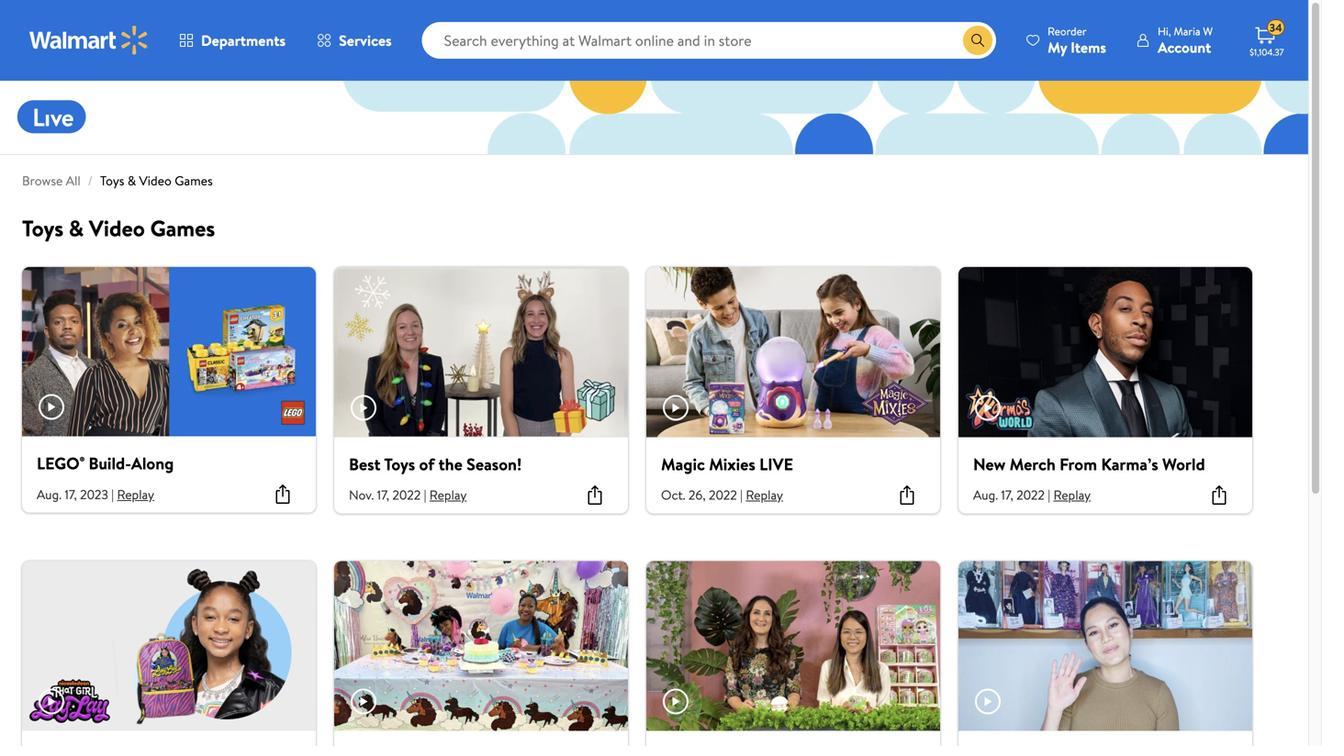 Task type: describe. For each thing, give the bounding box(es) containing it.
share actions image for new merch from karma's world
[[1209, 484, 1231, 506]]

browse all link
[[22, 172, 81, 190]]

1 vertical spatial games
[[150, 213, 215, 244]]

share actions image for best toys of the season!
[[584, 484, 606, 506]]

1 vertical spatial toys
[[22, 213, 64, 244]]

share actions image for along
[[272, 484, 294, 506]]

browse all / toys & video games
[[22, 172, 213, 190]]

hi, maria w account
[[1158, 23, 1213, 57]]

search icon image
[[971, 33, 986, 48]]

build-
[[89, 453, 131, 476]]

best
[[349, 453, 381, 476]]

$1,104.37
[[1250, 46, 1285, 58]]

0 vertical spatial video
[[139, 172, 172, 190]]

browse
[[22, 172, 63, 190]]

toys & video games
[[22, 213, 215, 244]]

karma's
[[1102, 453, 1159, 476]]

along
[[131, 453, 174, 476]]

services
[[339, 30, 392, 51]]

2023
[[80, 486, 108, 504]]

departments button
[[164, 18, 301, 62]]

aug. 17, 2023 | replay
[[37, 486, 154, 504]]

| for toys
[[424, 486, 427, 504]]

toys & video games link
[[100, 172, 213, 190]]

Search search field
[[422, 22, 997, 59]]

magic mixies live
[[661, 453, 794, 476]]

2022 for merch
[[1017, 486, 1045, 504]]

best toys of the season!
[[349, 453, 522, 476]]

aug. 17, 2022 | replay
[[974, 486, 1091, 504]]

34
[[1270, 20, 1283, 36]]

mixies
[[709, 453, 756, 476]]

replay for from
[[1054, 486, 1091, 504]]

17, for lego®
[[65, 486, 77, 504]]

my
[[1048, 37, 1068, 57]]

replay link for of
[[430, 486, 467, 504]]

replay link for live
[[746, 486, 784, 504]]

live image
[[7, 78, 99, 152]]

1 vertical spatial video
[[89, 213, 145, 244]]

26,
[[689, 486, 706, 504]]

17, for best
[[377, 486, 390, 504]]

new merch from karma's world
[[974, 453, 1206, 476]]

departments
[[201, 30, 286, 51]]

lego®
[[37, 453, 85, 476]]

magic
[[661, 453, 705, 476]]

Walmart Site-Wide search field
[[422, 22, 997, 59]]

hi,
[[1158, 23, 1172, 39]]

nov. 17, 2022 | replay
[[349, 486, 467, 504]]

of
[[419, 453, 435, 476]]

oct.
[[661, 486, 686, 504]]

world
[[1163, 453, 1206, 476]]

oct. 26, 2022 | replay
[[661, 486, 784, 504]]

replay link for from
[[1054, 486, 1091, 504]]



Task type: locate. For each thing, give the bounding box(es) containing it.
all
[[66, 172, 81, 190]]

| for build-
[[111, 486, 114, 504]]

replay link down live
[[746, 486, 784, 504]]

live background image
[[327, 81, 1309, 154]]

w
[[1204, 23, 1213, 39]]

/
[[88, 172, 93, 190]]

1 horizontal spatial aug.
[[974, 486, 999, 504]]

0 horizontal spatial &
[[69, 213, 84, 244]]

video
[[139, 172, 172, 190], [89, 213, 145, 244]]

replay down the
[[430, 486, 467, 504]]

toys left of on the bottom of the page
[[384, 453, 415, 476]]

17, left 2023
[[65, 486, 77, 504]]

the
[[439, 453, 463, 476]]

17,
[[65, 486, 77, 504], [377, 486, 390, 504], [1002, 486, 1014, 504]]

aug. down lego®
[[37, 486, 62, 504]]

replay down live
[[746, 486, 784, 504]]

0 horizontal spatial aug.
[[37, 486, 62, 504]]

| for mixies
[[741, 486, 743, 504]]

nov.
[[349, 486, 374, 504]]

& right /
[[128, 172, 136, 190]]

video up toys & video games
[[139, 172, 172, 190]]

toys right /
[[100, 172, 124, 190]]

& down all
[[69, 213, 84, 244]]

replay link down the
[[430, 486, 467, 504]]

1 horizontal spatial share actions image
[[1209, 484, 1231, 506]]

replay for of
[[430, 486, 467, 504]]

1 vertical spatial &
[[69, 213, 84, 244]]

2022 for toys
[[393, 486, 421, 504]]

0 vertical spatial &
[[128, 172, 136, 190]]

replay link for along
[[117, 486, 154, 504]]

replay link down from
[[1054, 486, 1091, 504]]

replay for along
[[117, 486, 154, 504]]

live
[[760, 453, 794, 476]]

17, down 'new'
[[1002, 486, 1014, 504]]

1 horizontal spatial toys
[[100, 172, 124, 190]]

1 horizontal spatial &
[[128, 172, 136, 190]]

replay for live
[[746, 486, 784, 504]]

1 horizontal spatial share actions image
[[897, 484, 919, 506]]

0 vertical spatial games
[[175, 172, 213, 190]]

3 2022 from the left
[[1017, 486, 1045, 504]]

lego® build-along
[[37, 453, 174, 476]]

replay
[[117, 486, 154, 504], [430, 486, 467, 504], [746, 486, 784, 504], [1054, 486, 1091, 504]]

aug. down 'new'
[[974, 486, 999, 504]]

0 horizontal spatial 2022
[[393, 486, 421, 504]]

2 horizontal spatial 2022
[[1017, 486, 1045, 504]]

|
[[111, 486, 114, 504], [424, 486, 427, 504], [741, 486, 743, 504], [1048, 486, 1051, 504]]

1 horizontal spatial 17,
[[377, 486, 390, 504]]

17, for new
[[1002, 486, 1014, 504]]

from
[[1060, 453, 1098, 476]]

games
[[175, 172, 213, 190], [150, 213, 215, 244]]

walmart desktop image
[[22, 267, 316, 437], [334, 267, 628, 437], [647, 267, 941, 437], [959, 267, 1253, 437], [22, 562, 316, 732], [334, 562, 628, 732], [647, 562, 941, 732], [959, 562, 1253, 732]]

17, right 'nov.'
[[377, 486, 390, 504]]

aug. for lego®
[[37, 486, 62, 504]]

| down mixies
[[741, 486, 743, 504]]

share actions image
[[584, 484, 606, 506], [1209, 484, 1231, 506]]

toys down browse
[[22, 213, 64, 244]]

2 horizontal spatial toys
[[384, 453, 415, 476]]

2 share actions image from the left
[[1209, 484, 1231, 506]]

1 horizontal spatial 2022
[[709, 486, 737, 504]]

reorder
[[1048, 23, 1087, 39]]

0 horizontal spatial 17,
[[65, 486, 77, 504]]

replay down from
[[1054, 486, 1091, 504]]

share actions image for live
[[897, 484, 919, 506]]

share actions image
[[272, 484, 294, 506], [897, 484, 919, 506]]

2 horizontal spatial 17,
[[1002, 486, 1014, 504]]

walmart image
[[29, 26, 149, 55]]

1 2022 from the left
[[393, 486, 421, 504]]

| for merch
[[1048, 486, 1051, 504]]

2022 down merch
[[1017, 486, 1045, 504]]

services button
[[301, 18, 408, 62]]

merch
[[1010, 453, 1056, 476]]

games up toys & video games
[[175, 172, 213, 190]]

2022 right 26,
[[709, 486, 737, 504]]

1 share actions image from the left
[[584, 484, 606, 506]]

replay link down along
[[117, 486, 154, 504]]

| down merch
[[1048, 486, 1051, 504]]

0 vertical spatial toys
[[100, 172, 124, 190]]

| down of on the bottom of the page
[[424, 486, 427, 504]]

toys
[[100, 172, 124, 190], [22, 213, 64, 244], [384, 453, 415, 476]]

0 horizontal spatial share actions image
[[584, 484, 606, 506]]

account
[[1158, 37, 1212, 57]]

items
[[1071, 37, 1107, 57]]

replay link
[[117, 486, 154, 504], [430, 486, 467, 504], [746, 486, 784, 504], [1054, 486, 1091, 504]]

aug.
[[37, 486, 62, 504], [974, 486, 999, 504]]

maria
[[1174, 23, 1201, 39]]

2022
[[393, 486, 421, 504], [709, 486, 737, 504], [1017, 486, 1045, 504]]

games down toys & video games link
[[150, 213, 215, 244]]

2 vertical spatial toys
[[384, 453, 415, 476]]

0 horizontal spatial toys
[[22, 213, 64, 244]]

2022 down of on the bottom of the page
[[393, 486, 421, 504]]

&
[[128, 172, 136, 190], [69, 213, 84, 244]]

2 2022 from the left
[[709, 486, 737, 504]]

season!
[[467, 453, 522, 476]]

replay down along
[[117, 486, 154, 504]]

reorder my items
[[1048, 23, 1107, 57]]

2022 for mixies
[[709, 486, 737, 504]]

aug. for new
[[974, 486, 999, 504]]

new
[[974, 453, 1006, 476]]

0 horizontal spatial share actions image
[[272, 484, 294, 506]]

video down browse all / toys & video games
[[89, 213, 145, 244]]

| right 2023
[[111, 486, 114, 504]]



Task type: vqa. For each thing, say whether or not it's contained in the screenshot.
2022
yes



